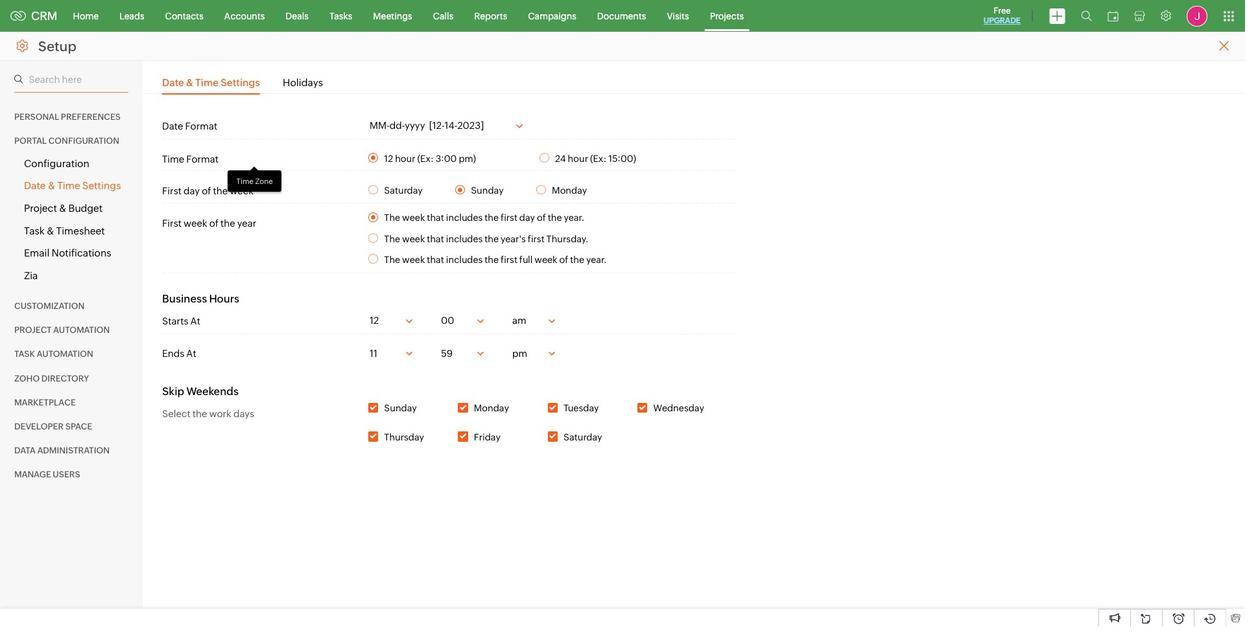 Task type: vqa. For each thing, say whether or not it's contained in the screenshot.
logo
no



Task type: locate. For each thing, give the bounding box(es) containing it.
projects link
[[700, 0, 755, 31]]

calls link
[[423, 0, 464, 31]]

profile image
[[1187, 6, 1208, 26]]

crm
[[31, 9, 57, 23]]

leads link
[[109, 0, 155, 31]]

projects
[[710, 11, 744, 21]]

leads
[[119, 11, 144, 21]]

contacts link
[[155, 0, 214, 31]]

tasks
[[329, 11, 352, 21]]

visits
[[667, 11, 689, 21]]

deals link
[[275, 0, 319, 31]]

home
[[73, 11, 99, 21]]

upgrade
[[984, 16, 1021, 25]]

create menu image
[[1050, 8, 1066, 24]]

meetings
[[373, 11, 412, 21]]

contacts
[[165, 11, 204, 21]]

campaigns link
[[518, 0, 587, 31]]

free upgrade
[[984, 6, 1021, 25]]



Task type: describe. For each thing, give the bounding box(es) containing it.
reports
[[474, 11, 507, 21]]

search element
[[1074, 0, 1100, 32]]

accounts link
[[214, 0, 275, 31]]

documents
[[597, 11, 646, 21]]

meetings link
[[363, 0, 423, 31]]

calendar image
[[1108, 11, 1119, 21]]

create menu element
[[1042, 0, 1074, 31]]

search image
[[1081, 10, 1092, 21]]

crm link
[[10, 9, 57, 23]]

reports link
[[464, 0, 518, 31]]

free
[[994, 6, 1011, 16]]

documents link
[[587, 0, 657, 31]]

tasks link
[[319, 0, 363, 31]]

campaigns
[[528, 11, 577, 21]]

profile element
[[1179, 0, 1216, 31]]

deals
[[286, 11, 309, 21]]

home link
[[63, 0, 109, 31]]

visits link
[[657, 0, 700, 31]]

accounts
[[224, 11, 265, 21]]

calls
[[433, 11, 454, 21]]



